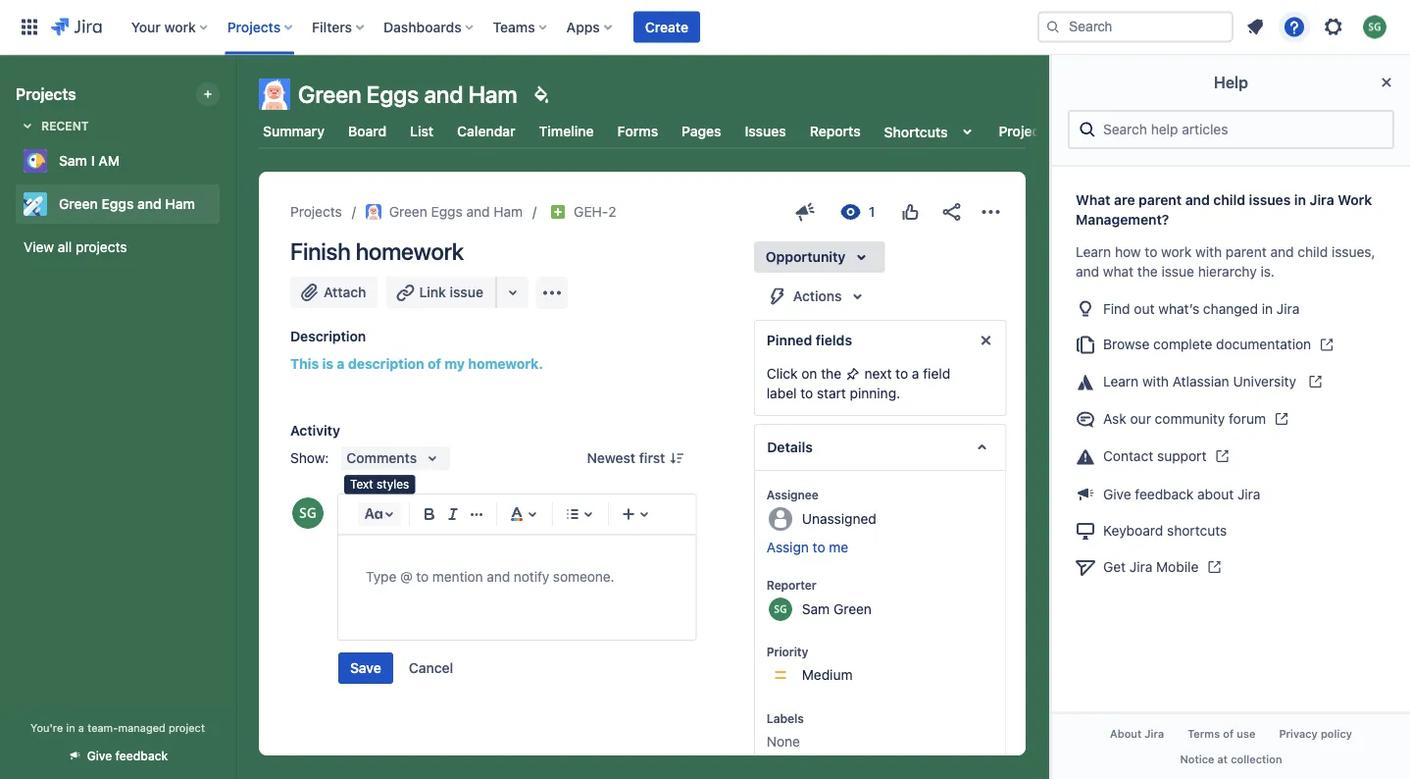 Task type: locate. For each thing, give the bounding box(es) containing it.
0 horizontal spatial sam
[[59, 153, 87, 169]]

give feedback image
[[794, 200, 817, 224]]

collapse recent projects image
[[16, 114, 39, 137]]

of left my
[[428, 356, 441, 372]]

in right issues
[[1295, 192, 1307, 208]]

all
[[58, 239, 72, 255]]

green eggs and ham for green eggs and ham link to the right
[[389, 204, 523, 220]]

me
[[829, 539, 848, 555]]

1 horizontal spatial issue
[[1162, 263, 1195, 280]]

child inside what are parent and child issues in jira work management?
[[1214, 192, 1246, 208]]

1 horizontal spatial parent
[[1226, 244, 1267, 260]]

ham for green eggs and ham link to the right
[[494, 204, 523, 220]]

eggs up the 'homework'
[[431, 204, 463, 220]]

about jira
[[1111, 728, 1165, 740]]

feedback inside button
[[115, 749, 168, 763]]

1 vertical spatial of
[[1224, 728, 1234, 740]]

green eggs and ham up view all projects link
[[59, 196, 195, 212]]

ham left add to starred icon
[[165, 196, 195, 212]]

recent
[[41, 119, 89, 132]]

0 vertical spatial learn
[[1076, 244, 1112, 260]]

community
[[1155, 410, 1226, 427]]

newest first image
[[669, 450, 685, 466]]

keyboard
[[1104, 522, 1164, 538]]

pinned
[[767, 332, 812, 348]]

ham for leftmost green eggs and ham link
[[165, 196, 195, 212]]

parent right "are"
[[1139, 192, 1182, 208]]

green eggs and ham link up the 'homework'
[[366, 200, 523, 224]]

0 vertical spatial feedback
[[1136, 486, 1194, 502]]

the up the start
[[821, 365, 841, 382]]

unassigned
[[802, 510, 876, 526]]

your profile and settings image
[[1364, 15, 1387, 39]]

green eggs and ham up the 'homework'
[[389, 204, 523, 220]]

on
[[801, 365, 817, 382]]

child left issues
[[1214, 192, 1246, 208]]

copy link to issue image
[[613, 203, 629, 219]]

parent up the hierarchy
[[1226, 244, 1267, 260]]

1 vertical spatial with
[[1143, 373, 1170, 389]]

1 horizontal spatial sam
[[802, 600, 830, 617]]

1 horizontal spatial the
[[1138, 263, 1158, 280]]

projects
[[227, 19, 281, 35], [16, 85, 76, 104], [290, 204, 342, 220]]

projects button
[[221, 11, 300, 43]]

work right the your
[[164, 19, 196, 35]]

assign to me button
[[767, 538, 986, 557]]

to right how
[[1145, 244, 1158, 260]]

0 horizontal spatial work
[[164, 19, 196, 35]]

save
[[350, 660, 381, 676]]

am
[[98, 153, 120, 169]]

privacy policy link
[[1268, 722, 1365, 747]]

ham up the calendar
[[469, 80, 518, 108]]

complete
[[1154, 336, 1213, 352]]

0 vertical spatial sam
[[59, 153, 87, 169]]

0 horizontal spatial in
[[66, 721, 75, 734]]

actions
[[793, 288, 842, 304]]

2 horizontal spatial in
[[1295, 192, 1307, 208]]

work right how
[[1162, 244, 1192, 260]]

1 horizontal spatial of
[[1224, 728, 1234, 740]]

work
[[164, 19, 196, 35], [1162, 244, 1192, 260]]

1 horizontal spatial child
[[1298, 244, 1329, 260]]

0 vertical spatial give
[[1104, 486, 1132, 502]]

2 vertical spatial in
[[66, 721, 75, 734]]

1 vertical spatial give
[[87, 749, 112, 763]]

1 vertical spatial feedback
[[115, 749, 168, 763]]

1 vertical spatial issue
[[450, 284, 484, 300]]

0 vertical spatial the
[[1138, 263, 1158, 280]]

how
[[1116, 244, 1142, 260]]

0 horizontal spatial of
[[428, 356, 441, 372]]

comments button
[[341, 446, 450, 470]]

feedback down the managed
[[115, 749, 168, 763]]

give down team-
[[87, 749, 112, 763]]

tab list
[[247, 114, 1106, 149]]

work inside your work popup button
[[164, 19, 196, 35]]

actions image
[[979, 200, 1003, 224]]

learn
[[1076, 244, 1112, 260], [1104, 373, 1139, 389]]

a left the field
[[912, 365, 919, 382]]

documentation
[[1217, 336, 1312, 352]]

priority
[[767, 645, 808, 658]]

teams
[[493, 19, 535, 35]]

link issue button
[[386, 277, 497, 308]]

finish
[[290, 237, 351, 265]]

projects up the sidebar navigation image
[[227, 19, 281, 35]]

child left issues,
[[1298, 244, 1329, 260]]

1 horizontal spatial in
[[1262, 300, 1274, 316]]

1 horizontal spatial green eggs and ham link
[[366, 200, 523, 224]]

labels
[[767, 711, 804, 725]]

the inside learn how to work with parent and child issues, and what the issue hierarchy is.
[[1138, 263, 1158, 280]]

with inside learn how to work with parent and child issues, and what the issue hierarchy is.
[[1196, 244, 1223, 260]]

issue up what's
[[1162, 263, 1195, 280]]

search image
[[1046, 19, 1062, 35]]

with up the hierarchy
[[1196, 244, 1223, 260]]

sidebar navigation image
[[214, 78, 257, 118]]

privacy
[[1280, 728, 1318, 740]]

1 vertical spatial sam
[[802, 600, 830, 617]]

green right green eggs and ham icon
[[389, 204, 428, 220]]

management?
[[1076, 211, 1170, 228]]

green eggs and ham
[[298, 80, 518, 108], [59, 196, 195, 212], [389, 204, 523, 220]]

of left use
[[1224, 728, 1234, 740]]

the down how
[[1138, 263, 1158, 280]]

changed
[[1204, 300, 1259, 316]]

eggs up board on the left top of the page
[[367, 80, 419, 108]]

0 vertical spatial of
[[428, 356, 441, 372]]

0 horizontal spatial issue
[[450, 284, 484, 300]]

browse
[[1104, 336, 1150, 352]]

jira right the about
[[1238, 486, 1261, 502]]

sam for sam i am
[[59, 153, 87, 169]]

give feedback about jira
[[1104, 486, 1261, 502]]

learn for learn how to work with parent and child issues, and what the issue hierarchy is.
[[1076, 244, 1112, 260]]

jira inside button
[[1145, 728, 1165, 740]]

homework.
[[468, 356, 543, 372]]

text styles tooltip
[[344, 475, 415, 494]]

view all projects link
[[16, 230, 220, 265]]

green eggs and ham link down sam i am link
[[16, 184, 212, 224]]

a left team-
[[78, 721, 84, 734]]

feedback up keyboard shortcuts
[[1136, 486, 1194, 502]]

eggs down sam i am link
[[102, 196, 134, 212]]

with
[[1196, 244, 1223, 260], [1143, 373, 1170, 389]]

a right is
[[337, 356, 345, 372]]

contact
[[1104, 448, 1154, 464]]

green eggs and ham link
[[16, 184, 212, 224], [366, 200, 523, 224]]

eggs
[[367, 80, 419, 108], [102, 196, 134, 212], [431, 204, 463, 220]]

give inside button
[[87, 749, 112, 763]]

0 horizontal spatial child
[[1214, 192, 1246, 208]]

timeline link
[[535, 114, 598, 149]]

issue inside button
[[450, 284, 484, 300]]

projects inside dropdown button
[[227, 19, 281, 35]]

ham left lead icon
[[494, 204, 523, 220]]

0 vertical spatial work
[[164, 19, 196, 35]]

in up documentation
[[1262, 300, 1274, 316]]

and up learn how to work with parent and child issues, and what the issue hierarchy is.
[[1186, 192, 1211, 208]]

1 horizontal spatial with
[[1196, 244, 1223, 260]]

styles
[[377, 477, 409, 491]]

sam down reporter
[[802, 600, 830, 617]]

0 vertical spatial child
[[1214, 192, 1246, 208]]

contact support link
[[1068, 438, 1395, 475]]

reporter
[[767, 578, 816, 592]]

pages
[[682, 123, 722, 139]]

issue right link
[[450, 284, 484, 300]]

notice
[[1181, 752, 1215, 765]]

to left me
[[813, 539, 825, 555]]

reports link
[[806, 114, 865, 149]]

learn for learn with atlassian university
[[1104, 373, 1139, 389]]

about
[[1198, 486, 1234, 502]]

forms
[[618, 123, 659, 139]]

issue inside learn how to work with parent and child issues, and what the issue hierarchy is.
[[1162, 263, 1195, 280]]

0 horizontal spatial green eggs and ham link
[[16, 184, 212, 224]]

forum
[[1229, 410, 1267, 427]]

sam
[[59, 153, 87, 169], [802, 600, 830, 617]]

give for give feedback about jira
[[1104, 486, 1132, 502]]

a for team-
[[78, 721, 84, 734]]

feedback for give feedback
[[115, 749, 168, 763]]

sam left "i"
[[59, 153, 87, 169]]

summary link
[[259, 114, 329, 149]]

this is a description of my homework.
[[290, 356, 543, 372]]

parent inside learn how to work with parent and child issues, and what the issue hierarchy is.
[[1226, 244, 1267, 260]]

1 vertical spatial work
[[1162, 244, 1192, 260]]

add to starred image
[[214, 149, 237, 173]]

1 vertical spatial projects
[[16, 85, 76, 104]]

2 horizontal spatial projects
[[290, 204, 342, 220]]

and left what
[[1076, 263, 1100, 280]]

0 horizontal spatial give
[[87, 749, 112, 763]]

banner
[[0, 0, 1411, 55]]

this
[[290, 356, 319, 372]]

team-
[[87, 721, 118, 734]]

learn inside learn how to work with parent and child issues, and what the issue hierarchy is.
[[1076, 244, 1112, 260]]

1 vertical spatial parent
[[1226, 244, 1267, 260]]

learn up what
[[1076, 244, 1112, 260]]

a for field
[[912, 365, 919, 382]]

0 vertical spatial in
[[1295, 192, 1307, 208]]

learn down browse
[[1104, 373, 1139, 389]]

lead image
[[551, 204, 566, 220]]

0 vertical spatial projects
[[227, 19, 281, 35]]

what's
[[1159, 300, 1200, 316]]

projects up "collapse recent projects" icon
[[16, 85, 76, 104]]

0 horizontal spatial parent
[[1139, 192, 1182, 208]]

1 horizontal spatial work
[[1162, 244, 1192, 260]]

0 vertical spatial parent
[[1139, 192, 1182, 208]]

in right the you're
[[66, 721, 75, 734]]

2 vertical spatial projects
[[290, 204, 342, 220]]

give feedback
[[87, 749, 168, 763]]

0 horizontal spatial feedback
[[115, 749, 168, 763]]

2 horizontal spatial a
[[912, 365, 919, 382]]

0 vertical spatial with
[[1196, 244, 1223, 260]]

click
[[767, 365, 798, 382]]

1 horizontal spatial a
[[337, 356, 345, 372]]

jira image
[[51, 15, 102, 39], [51, 15, 102, 39]]

green up summary
[[298, 80, 362, 108]]

1 horizontal spatial feedback
[[1136, 486, 1194, 502]]

1 horizontal spatial projects
[[227, 19, 281, 35]]

with up our
[[1143, 373, 1170, 389]]

jira right about
[[1145, 728, 1165, 740]]

dashboards
[[384, 19, 462, 35]]

1 horizontal spatial give
[[1104, 486, 1132, 502]]

find
[[1104, 300, 1131, 316]]

click on the
[[767, 365, 845, 382]]

collection
[[1231, 752, 1283, 765]]

summary
[[263, 123, 325, 139]]

0 horizontal spatial with
[[1143, 373, 1170, 389]]

0 horizontal spatial a
[[78, 721, 84, 734]]

of
[[428, 356, 441, 372], [1224, 728, 1234, 740]]

0 vertical spatial issue
[[1162, 263, 1195, 280]]

geh-2
[[574, 204, 617, 220]]

work inside learn how to work with parent and child issues, and what the issue hierarchy is.
[[1162, 244, 1192, 260]]

issue
[[1162, 263, 1195, 280], [450, 284, 484, 300]]

our
[[1131, 410, 1152, 427]]

a inside next to a field label to start pinning.
[[912, 365, 919, 382]]

1 vertical spatial learn
[[1104, 373, 1139, 389]]

1 vertical spatial child
[[1298, 244, 1329, 260]]

vote options: no one has voted for this issue yet. image
[[899, 200, 922, 224]]

projects up 'finish' at the top of page
[[290, 204, 342, 220]]

give down contact
[[1104, 486, 1132, 502]]

give feedback button
[[56, 740, 180, 772]]

the
[[1138, 263, 1158, 280], [821, 365, 841, 382]]

1 vertical spatial in
[[1262, 300, 1274, 316]]

2 horizontal spatial eggs
[[431, 204, 463, 220]]

1 vertical spatial the
[[821, 365, 841, 382]]

description
[[348, 356, 424, 372]]

sam i am link
[[16, 141, 212, 181]]

terms of use link
[[1177, 722, 1268, 747]]

jira left work in the right of the page
[[1310, 192, 1335, 208]]



Task type: describe. For each thing, give the bounding box(es) containing it.
you're in a team-managed project
[[30, 721, 205, 734]]

banner containing your work
[[0, 0, 1411, 55]]

primary element
[[12, 0, 1038, 54]]

newest first
[[587, 450, 666, 466]]

details element
[[754, 424, 1007, 471]]

to inside button
[[813, 539, 825, 555]]

fields
[[816, 332, 852, 348]]

parent inside what are parent and child issues in jira work management?
[[1139, 192, 1182, 208]]

view all projects
[[24, 239, 127, 255]]

create button
[[634, 11, 700, 43]]

settings image
[[1323, 15, 1346, 39]]

share image
[[940, 200, 963, 224]]

text styles
[[350, 477, 409, 491]]

green down me
[[833, 600, 872, 617]]

italic ⌘i image
[[442, 502, 465, 526]]

give for give feedback
[[87, 749, 112, 763]]

timeline
[[539, 123, 594, 139]]

labels pin to top. only you can see pinned fields. image
[[808, 710, 823, 726]]

to right next
[[895, 365, 908, 382]]

feedback for give feedback about jira
[[1136, 486, 1194, 502]]

0 horizontal spatial the
[[821, 365, 841, 382]]

child inside learn how to work with parent and child issues, and what the issue hierarchy is.
[[1298, 244, 1329, 260]]

jira right "get"
[[1130, 558, 1153, 574]]

your
[[131, 19, 161, 35]]

0 horizontal spatial projects
[[16, 85, 76, 104]]

cancel
[[409, 660, 454, 676]]

view
[[24, 239, 54, 255]]

to inside learn how to work with parent and child issues, and what the issue hierarchy is.
[[1145, 244, 1158, 260]]

shortcuts
[[1168, 522, 1228, 538]]

what are parent and child issues in jira work management?
[[1076, 192, 1373, 228]]

is.
[[1261, 263, 1275, 280]]

create
[[645, 19, 689, 35]]

issues
[[745, 123, 787, 139]]

tab list containing summary
[[247, 114, 1106, 149]]

sam green
[[802, 600, 872, 617]]

comments
[[347, 450, 417, 466]]

assign to me
[[767, 539, 848, 555]]

pinning.
[[850, 385, 900, 401]]

mobile
[[1157, 558, 1199, 574]]

browse complete documentation link
[[1068, 326, 1395, 363]]

newest
[[587, 450, 636, 466]]

project
[[999, 123, 1045, 139]]

next
[[865, 365, 892, 382]]

green up view all projects
[[59, 196, 98, 212]]

learn how to work with parent and child issues, and what the issue hierarchy is.
[[1076, 244, 1376, 280]]

managed
[[118, 721, 166, 734]]

appswitcher icon image
[[18, 15, 41, 39]]

projects for 'projects' dropdown button
[[227, 19, 281, 35]]

reports
[[810, 123, 861, 139]]

sam i am
[[59, 153, 120, 169]]

shortcuts
[[885, 123, 948, 140]]

2
[[609, 204, 617, 220]]

use
[[1237, 728, 1256, 740]]

green eggs and ham up list
[[298, 80, 518, 108]]

and up view all projects link
[[137, 196, 162, 212]]

and left lead icon
[[467, 204, 490, 220]]

sam for sam green
[[802, 600, 830, 617]]

university
[[1234, 373, 1297, 389]]

newest first button
[[575, 446, 697, 470]]

issues
[[1250, 192, 1292, 208]]

and up is.
[[1271, 244, 1295, 260]]

support
[[1158, 448, 1207, 464]]

i
[[91, 153, 95, 169]]

about
[[1111, 728, 1142, 740]]

is
[[322, 356, 334, 372]]

help image
[[1283, 15, 1307, 39]]

get
[[1104, 558, 1126, 574]]

hide message image
[[974, 329, 998, 352]]

lists image
[[561, 502, 585, 526]]

add to starred image
[[214, 192, 237, 216]]

Search help articles field
[[1098, 112, 1385, 147]]

Search field
[[1038, 11, 1234, 43]]

what
[[1076, 192, 1111, 208]]

filters button
[[306, 11, 372, 43]]

set background color image
[[529, 82, 553, 106]]

assignee pin to top. only you can see pinned fields. image
[[822, 487, 838, 502]]

projects for projects 'link'
[[290, 204, 342, 220]]

notice at collection link
[[1169, 747, 1295, 771]]

0 horizontal spatial eggs
[[102, 196, 134, 212]]

help
[[1215, 73, 1249, 92]]

learn with atlassian university link
[[1068, 363, 1395, 401]]

find out what's changed in jira link
[[1068, 289, 1395, 326]]

medium
[[802, 667, 853, 683]]

project settings link
[[995, 114, 1106, 149]]

homework
[[356, 237, 464, 265]]

assign
[[767, 539, 809, 555]]

in inside what are parent and child issues in jira work management?
[[1295, 192, 1307, 208]]

dashboards button
[[378, 11, 481, 43]]

projects link
[[290, 200, 342, 224]]

green eggs and ham for leftmost green eggs and ham link
[[59, 196, 195, 212]]

to down click on the
[[800, 385, 813, 401]]

browse complete documentation
[[1104, 336, 1312, 352]]

profile image of sam green image
[[292, 497, 324, 529]]

learn with atlassian university
[[1104, 373, 1301, 389]]

bold ⌘b image
[[418, 502, 442, 526]]

pinned fields
[[767, 332, 852, 348]]

policy
[[1321, 728, 1353, 740]]

add app image
[[541, 281, 564, 305]]

green eggs and ham image
[[366, 204, 381, 220]]

jira inside what are parent and child issues in jira work management?
[[1310, 192, 1335, 208]]

cancel button
[[397, 652, 465, 684]]

ask our community forum
[[1104, 410, 1267, 427]]

project settings
[[999, 123, 1102, 139]]

Comment - Main content area, start typing to enter text. text field
[[366, 565, 668, 589]]

shortcuts button
[[881, 114, 984, 149]]

create project image
[[200, 86, 216, 102]]

none
[[767, 733, 800, 750]]

issues,
[[1332, 244, 1376, 260]]

first
[[639, 450, 666, 466]]

and inside what are parent and child issues in jira work management?
[[1186, 192, 1211, 208]]

show:
[[290, 450, 329, 466]]

get jira mobile link
[[1068, 548, 1395, 585]]

my
[[445, 356, 465, 372]]

a for description
[[337, 356, 345, 372]]

out
[[1135, 300, 1155, 316]]

finish homework
[[290, 237, 464, 265]]

more formatting image
[[465, 502, 489, 526]]

jira up documentation
[[1277, 300, 1300, 316]]

1 horizontal spatial eggs
[[367, 80, 419, 108]]

link web pages and more image
[[501, 281, 525, 304]]

details
[[767, 439, 812, 455]]

and up list
[[424, 80, 464, 108]]

teams button
[[487, 11, 555, 43]]

hierarchy
[[1199, 263, 1257, 280]]

text styles image
[[362, 502, 386, 526]]

board
[[348, 123, 387, 139]]

notifications image
[[1244, 15, 1268, 39]]

atlassian
[[1173, 373, 1230, 389]]

close image
[[1376, 71, 1399, 94]]

opportunity button
[[754, 241, 885, 273]]



Task type: vqa. For each thing, say whether or not it's contained in the screenshot.
Sam
yes



